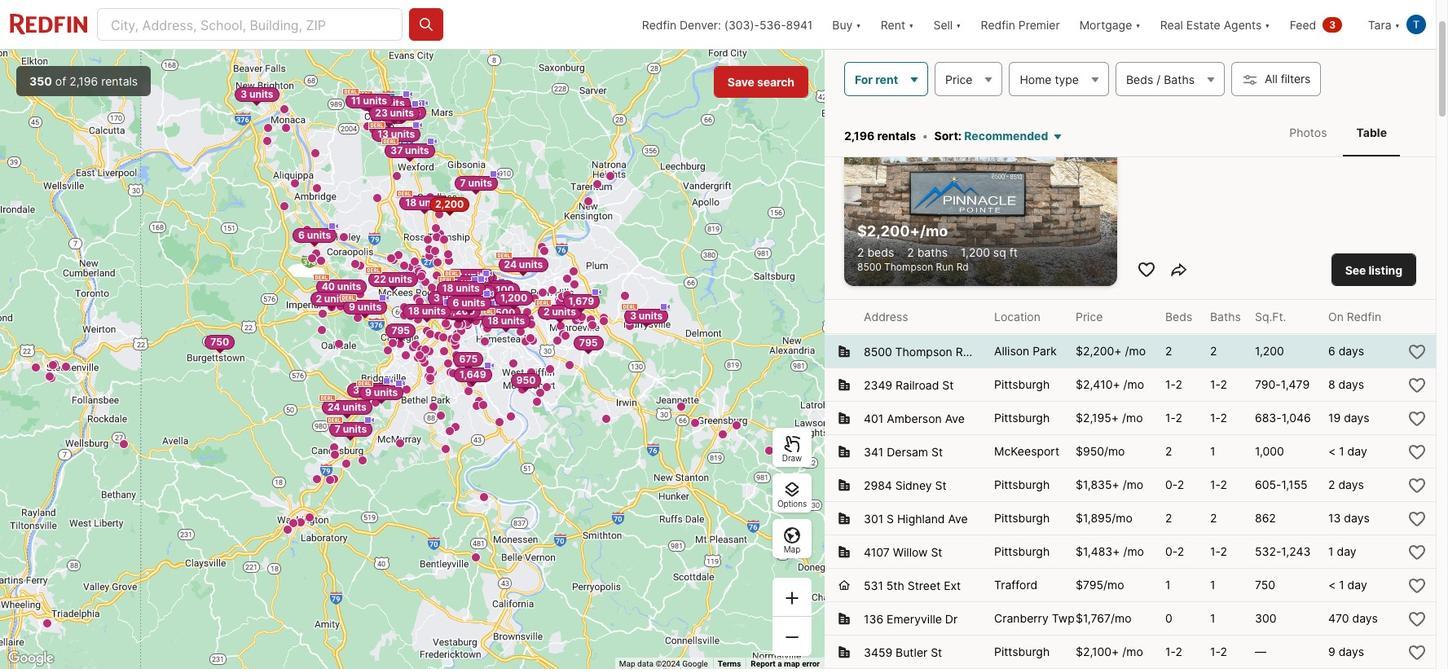 Task type: locate. For each thing, give the bounding box(es) containing it.
/mo for 605-1,155
[[1123, 478, 1143, 491]]

1,100 2 units
[[316, 284, 514, 305]]

< up 470
[[1328, 578, 1336, 592]]

2 horizontal spatial redfin
[[1347, 309, 1381, 323]]

0 vertical spatial 24
[[504, 258, 517, 271]]

5th
[[887, 578, 905, 592]]

▾ right agents
[[1265, 18, 1270, 31]]

0 horizontal spatial 24
[[328, 401, 340, 413]]

1- down 0 at right bottom
[[1165, 645, 1176, 658]]

st right dersam
[[931, 445, 943, 459]]

1 0- from the top
[[1165, 478, 1177, 491]]

795 down 1,679
[[579, 336, 598, 348]]

1 vertical spatial 7
[[335, 423, 341, 435]]

allison
[[994, 344, 1030, 358]]

/mo up $1,483+ /mo
[[1112, 511, 1133, 525]]

▾ right tara
[[1395, 18, 1400, 31]]

0-2 right $1,483+ /mo
[[1165, 544, 1184, 558]]

1-2 left 532-
[[1210, 544, 1227, 558]]

▾ right rent
[[909, 18, 914, 31]]

0 horizontal spatial $2,200+ /mo
[[857, 222, 948, 239]]

5 pittsburgh from the top
[[994, 544, 1050, 558]]

days for 9 days
[[1339, 645, 1364, 658]]

mortgage
[[1080, 18, 1132, 31]]

795 down 1,100 2 units
[[392, 324, 410, 336]]

ave
[[945, 411, 965, 425], [948, 512, 968, 525]]

1 vertical spatial price
[[1076, 309, 1103, 323]]

buy ▾ button
[[823, 0, 871, 49]]

0-2 for $1,483+ /mo
[[1165, 544, 1184, 558]]

2 pittsburgh from the top
[[994, 411, 1050, 425]]

24 units
[[504, 258, 543, 271], [328, 401, 367, 413]]

▾ inside sell ▾ dropdown button
[[956, 18, 961, 31]]

4 pittsburgh from the top
[[994, 511, 1050, 525]]

/mo up $2,100+ /mo
[[1111, 611, 1132, 625]]

$2,195+ /mo
[[1076, 411, 1143, 425]]

1-2 left 790-
[[1210, 377, 1227, 391]]

run down baths
[[936, 261, 954, 273]]

photos
[[1289, 126, 1327, 139]]

13 down 1,767
[[378, 128, 389, 140]]

toggle search results table view tab
[[1343, 112, 1400, 153]]

7 units
[[460, 176, 492, 189], [335, 423, 367, 435]]

0 horizontal spatial 795
[[392, 324, 410, 336]]

/mo up $2,410+ /mo
[[1125, 344, 1146, 358]]

0 vertical spatial 7
[[460, 176, 466, 189]]

beds button
[[1165, 300, 1192, 334]]

rent ▾ button
[[881, 0, 914, 49]]

st for 2984 sidney st
[[935, 478, 947, 492]]

▾ right sell
[[956, 18, 961, 31]]

/mo up $1,835+ /mo
[[1104, 444, 1125, 458]]

$2,200+ /mo up $2,410+ /mo
[[1076, 344, 1146, 358]]

submit search image
[[418, 16, 434, 33]]

map region
[[0, 0, 982, 669]]

recommended button
[[964, 126, 1068, 146]]

1 horizontal spatial 795
[[579, 336, 598, 348]]

1 vertical spatial 24 units
[[328, 401, 367, 413]]

1-2 down 0 at right bottom
[[1165, 645, 1182, 658]]

0 vertical spatial beds
[[1126, 72, 1153, 86]]

/mo right $2,100+
[[1122, 645, 1143, 658]]

531
[[864, 578, 883, 592]]

thompson up railroad at the right bottom
[[895, 344, 952, 358]]

8500 inside 8500 thompson run rd allison park
[[864, 344, 892, 358]]

/mo right $1,483+
[[1123, 544, 1144, 558]]

1 vertical spatial map
[[619, 659, 635, 668]]

of
[[55, 74, 66, 88]]

0 vertical spatial $2,200+
[[857, 222, 920, 239]]

13
[[378, 128, 389, 140], [1328, 511, 1341, 525]]

0 vertical spatial 750
[[210, 336, 229, 348]]

1 vertical spatial beds
[[1165, 309, 1192, 323]]

rd inside 8500 thompson run rd allison park
[[979, 344, 994, 358]]

8500 down 2 beds
[[857, 261, 882, 273]]

2 < 1 day from the top
[[1328, 578, 1367, 592]]

$1,767
[[1076, 611, 1111, 625]]

0 vertical spatial thompson
[[884, 261, 933, 273]]

2,196 right of
[[69, 74, 98, 88]]

350 of 2,196 rentals
[[29, 74, 138, 88]]

redfin left premier
[[981, 18, 1015, 31]]

0 horizontal spatial baths
[[1164, 72, 1195, 86]]

1,200 up 790-
[[1255, 344, 1284, 358]]

401
[[864, 411, 884, 425]]

1-2 left 683-
[[1210, 411, 1227, 425]]

0 vertical spatial 9 units
[[349, 301, 382, 313]]

price button
[[935, 62, 1003, 96], [1076, 300, 1103, 334]]

8500 for 8500 thompson run rd allison park
[[864, 344, 892, 358]]

< 1 day up 470 days
[[1328, 578, 1367, 592]]

3 units
[[241, 88, 273, 100], [434, 292, 466, 304], [630, 310, 663, 322], [353, 383, 386, 396]]

1 < from the top
[[1328, 444, 1336, 458]]

price button up $2,410+
[[1076, 300, 1103, 334]]

341
[[864, 445, 884, 459]]

address button
[[864, 300, 908, 334]]

days up the '8 days' on the right of page
[[1339, 344, 1364, 358]]

available
[[1362, 117, 1403, 129]]

1,100 inside 1,100 2 units
[[489, 284, 514, 296]]

1 horizontal spatial rd
[[979, 344, 994, 358]]

0 horizontal spatial 2 units
[[477, 281, 510, 294]]

$2,200+ /mo up beds
[[857, 222, 948, 239]]

1 horizontal spatial redfin
[[981, 18, 1015, 31]]

1 horizontal spatial 13
[[1328, 511, 1341, 525]]

40 units
[[322, 280, 361, 293]]

rentals left •
[[877, 129, 916, 143]]

1 vertical spatial < 1 day
[[1328, 578, 1367, 592]]

0 horizontal spatial 13
[[378, 128, 389, 140]]

▾ inside rent ▾ dropdown button
[[909, 18, 914, 31]]

12
[[451, 270, 462, 282]]

< for 1,000
[[1328, 444, 1336, 458]]

0 horizontal spatial 24 units
[[328, 401, 367, 413]]

days right 470
[[1352, 611, 1378, 625]]

1 horizontal spatial price
[[1076, 309, 1103, 323]]

0- for $1,835+ /mo
[[1165, 478, 1177, 491]]

3 ▾ from the left
[[956, 18, 961, 31]]

1 horizontal spatial 7 units
[[460, 176, 492, 189]]

day up 470 days
[[1348, 578, 1367, 592]]

1 vertical spatial price button
[[1076, 300, 1103, 334]]

st right butler at the bottom right
[[931, 645, 942, 659]]

ave right amberson on the bottom right of the page
[[945, 411, 965, 425]]

1 0-2 from the top
[[1165, 478, 1184, 491]]

1 vertical spatial rd
[[979, 344, 994, 358]]

0 horizontal spatial price
[[945, 72, 973, 86]]

0-2 right $1,835+ /mo
[[1165, 478, 1184, 491]]

2 < from the top
[[1328, 578, 1336, 592]]

1,550
[[446, 283, 473, 295]]

19
[[1328, 411, 1341, 425]]

home
[[1020, 72, 1052, 86]]

1,649
[[460, 368, 486, 380]]

pittsburgh for $2,195+
[[994, 411, 1050, 425]]

/mo for —
[[1122, 645, 1143, 658]]

0 horizontal spatial beds
[[1126, 72, 1153, 86]]

map down options
[[784, 544, 800, 554]]

0 horizontal spatial 2,196
[[69, 74, 98, 88]]

map left data
[[619, 659, 635, 668]]

location button
[[994, 300, 1041, 334]]

st right railroad at the right bottom
[[942, 378, 954, 392]]

pittsburgh for $1,483+
[[994, 544, 1050, 558]]

run left allison
[[956, 344, 976, 358]]

605-
[[1255, 478, 1281, 491]]

2,196 down for
[[844, 129, 875, 143]]

map
[[784, 544, 800, 554], [619, 659, 635, 668]]

0 vertical spatial 24 units
[[504, 258, 543, 271]]

2,196
[[69, 74, 98, 88], [844, 129, 875, 143]]

0 horizontal spatial map
[[619, 659, 635, 668]]

2 ▾ from the left
[[909, 18, 914, 31]]

google
[[682, 659, 708, 668]]

run for 8500 thompson run rd
[[936, 261, 954, 273]]

for rent button
[[844, 62, 928, 96]]

rd down 1,200 sq ft
[[956, 261, 969, 273]]

795
[[392, 324, 410, 336], [579, 336, 598, 348]]

2 0-2 from the top
[[1165, 544, 1184, 558]]

baths left sq.ft.
[[1210, 309, 1241, 323]]

1
[[1210, 444, 1215, 458], [1339, 444, 1344, 458], [1328, 544, 1334, 558], [1165, 578, 1171, 592], [1210, 578, 1215, 592], [1339, 578, 1344, 592], [1210, 611, 1215, 625]]

0 vertical spatial < 1 day
[[1328, 444, 1367, 458]]

map for map data ©2024 google
[[619, 659, 635, 668]]

0 vertical spatial 13
[[378, 128, 389, 140]]

day for 1,000
[[1348, 444, 1367, 458]]

st for 4107 willow st
[[931, 545, 942, 559]]

37
[[391, 144, 403, 157]]

redfin for redfin premier
[[981, 18, 1015, 31]]

▾ inside mortgage ▾ dropdown button
[[1135, 18, 1141, 31]]

46 units
[[365, 97, 405, 109]]

thompson for 8500 thompson run rd allison park
[[895, 344, 952, 358]]

0 vertical spatial baths
[[1164, 72, 1195, 86]]

1 horizontal spatial rentals
[[877, 129, 916, 143]]

pittsburgh for $2,100+
[[994, 645, 1050, 658]]

$1,835+ /mo
[[1076, 478, 1143, 491]]

price button down sell ▾ button
[[935, 62, 1003, 96]]

2 units up 1,500
[[477, 281, 510, 294]]

1 horizontal spatial 2,196
[[844, 129, 875, 143]]

0 vertical spatial run
[[936, 261, 954, 273]]

1 pittsburgh from the top
[[994, 377, 1050, 391]]

days right 19
[[1344, 411, 1370, 425]]

1 horizontal spatial run
[[956, 344, 976, 358]]

beds inside button
[[1126, 72, 1153, 86]]

beds left /
[[1126, 72, 1153, 86]]

1 vertical spatial <
[[1328, 578, 1336, 592]]

$1,895 /mo
[[1076, 511, 1133, 525]]

0 horizontal spatial 7
[[335, 423, 341, 435]]

feed
[[1290, 18, 1316, 31]]

location
[[994, 309, 1041, 323]]

4 ▾ from the left
[[1135, 18, 1141, 31]]

1 horizontal spatial baths
[[1210, 309, 1241, 323]]

1 vertical spatial 7 units
[[335, 423, 367, 435]]

790-
[[1255, 377, 1281, 391]]

8500 up 2349
[[864, 344, 892, 358]]

$950 /mo
[[1076, 444, 1125, 458]]

thompson for 8500 thompson run rd
[[884, 261, 933, 273]]

redfin right on
[[1347, 309, 1381, 323]]

—
[[1255, 645, 1266, 658]]

2
[[857, 245, 864, 259], [907, 245, 914, 259], [477, 281, 483, 294], [316, 292, 322, 305], [544, 306, 550, 318], [1165, 344, 1172, 358], [1210, 344, 1217, 358], [1176, 377, 1182, 391], [1220, 377, 1227, 391], [1176, 411, 1182, 425], [1220, 411, 1227, 425], [1165, 444, 1172, 458], [1177, 478, 1184, 491], [1220, 478, 1227, 491], [1328, 478, 1335, 491], [1165, 511, 1172, 525], [1210, 511, 1217, 525], [1177, 544, 1184, 558], [1220, 544, 1227, 558], [1176, 645, 1182, 658], [1220, 645, 1227, 658]]

1 vertical spatial 2,196
[[844, 129, 875, 143]]

/mo for 750
[[1103, 578, 1124, 592]]

$2,200+ up $2,410+
[[1076, 344, 1122, 358]]

0 horizontal spatial price button
[[935, 62, 1003, 96]]

1 vertical spatial 9
[[365, 386, 372, 398]]

2,410
[[445, 283, 472, 295]]

thompson down 2 baths
[[884, 261, 933, 273]]

1 vertical spatial $2,200+ /mo
[[1076, 344, 1146, 358]]

0 vertical spatial 0-
[[1165, 478, 1177, 491]]

1,200 down 1,550 on the left of the page
[[448, 304, 475, 317]]

/mo down $1,483+ /mo
[[1103, 578, 1124, 592]]

tara ▾
[[1368, 18, 1400, 31]]

run inside 8500 thompson run rd allison park
[[956, 344, 976, 358]]

options
[[777, 499, 807, 509]]

9 units
[[349, 301, 382, 313], [365, 386, 398, 398]]

5
[[452, 276, 458, 288]]

5 ▾ from the left
[[1265, 18, 1270, 31]]

1 horizontal spatial 2 units
[[544, 306, 576, 318]]

map inside map button
[[784, 544, 800, 554]]

day down 13 days
[[1337, 544, 1356, 558]]

2 vertical spatial day
[[1348, 578, 1367, 592]]

0 vertical spatial price
[[945, 72, 973, 86]]

▾ for sell ▾
[[956, 18, 961, 31]]

st for 341 dersam st
[[931, 445, 943, 459]]

2,196 rentals •
[[844, 129, 928, 143]]

▾ right the buy on the top of page
[[856, 18, 861, 31]]

▾ right mortgage
[[1135, 18, 1141, 31]]

22
[[374, 273, 386, 285]]

< for 750
[[1328, 578, 1336, 592]]

highland
[[897, 512, 945, 525]]

1 vertical spatial run
[[956, 344, 976, 358]]

6 pittsburgh from the top
[[994, 645, 1050, 658]]

baths right /
[[1164, 72, 1195, 86]]

13 up 1 day
[[1328, 511, 1341, 525]]

2 0- from the top
[[1165, 544, 1177, 558]]

redfin left denver:
[[642, 18, 676, 31]]

st right 'sidney'
[[935, 478, 947, 492]]

1 vertical spatial 24
[[328, 401, 340, 413]]

1 < 1 day from the top
[[1328, 444, 1367, 458]]

days down 470 days
[[1339, 645, 1364, 658]]

0- right $1,483+ /mo
[[1165, 544, 1177, 558]]

2 units right 1,500
[[544, 306, 576, 318]]

1 vertical spatial 13
[[1328, 511, 1341, 525]]

days right 8
[[1339, 377, 1364, 391]]

3 pittsburgh from the top
[[994, 478, 1050, 491]]

1 vertical spatial thompson
[[895, 344, 952, 358]]

1 vertical spatial 8500
[[864, 344, 892, 358]]

dr
[[945, 612, 958, 626]]

6 days
[[1328, 344, 1364, 358]]

rentals right of
[[101, 74, 138, 88]]

1 vertical spatial 0-2
[[1165, 544, 1184, 558]]

0 horizontal spatial 9
[[349, 301, 355, 313]]

0- for $1,483+ /mo
[[1165, 544, 1177, 558]]

300
[[1255, 611, 1277, 625]]

1,200 left sq
[[961, 245, 990, 259]]

8500 thompson run rd allison park
[[864, 344, 1057, 358]]

ave right highland
[[948, 512, 968, 525]]

type
[[1055, 72, 1079, 86]]

$2,200+ up beds
[[857, 222, 920, 239]]

days up 13 days
[[1338, 478, 1364, 491]]

trafford
[[994, 578, 1038, 592]]

2984
[[864, 478, 892, 492]]

13 for 13 days
[[1328, 511, 1341, 525]]

google image
[[4, 648, 58, 669]]

13 inside "map" region
[[378, 128, 389, 140]]

0 vertical spatial 8500
[[857, 261, 882, 273]]

1-2 right $2,410+ /mo
[[1165, 377, 1182, 391]]

1 horizontal spatial 9
[[365, 386, 372, 398]]

1,100 for 1,100 2 units
[[489, 284, 514, 296]]

baths inside beds / baths button
[[1164, 72, 1195, 86]]

6 ▾ from the left
[[1395, 18, 1400, 31]]

0 vertical spatial 0-2
[[1165, 478, 1184, 491]]

days down 2 days
[[1344, 511, 1370, 525]]

0 vertical spatial rd
[[956, 261, 969, 273]]

ext
[[944, 578, 961, 592]]

1- left 605-
[[1210, 478, 1220, 491]]

0 horizontal spatial $2,200+
[[857, 222, 920, 239]]

day down 19 days
[[1348, 444, 1367, 458]]

< 1 day for 750
[[1328, 578, 1367, 592]]

0 horizontal spatial 750
[[210, 336, 229, 348]]

/mo right $1,835+
[[1123, 478, 1143, 491]]

1 horizontal spatial 24
[[504, 258, 517, 271]]

1 vertical spatial 750
[[1255, 578, 1275, 592]]

beds left baths button
[[1165, 309, 1192, 323]]

price down sell ▾ button
[[945, 72, 973, 86]]

0 horizontal spatial rd
[[956, 261, 969, 273]]

1 ▾ from the left
[[856, 18, 861, 31]]

0 vertical spatial day
[[1348, 444, 1367, 458]]

mortgage ▾
[[1080, 18, 1141, 31]]

2 horizontal spatial 9
[[1328, 645, 1335, 658]]

0 horizontal spatial redfin
[[642, 18, 676, 31]]

1- right $2,195+ /mo
[[1165, 411, 1176, 425]]

< 1 day down 19 days
[[1328, 444, 1367, 458]]

2 units
[[477, 281, 510, 294], [544, 306, 576, 318]]

750 inside "map" region
[[210, 336, 229, 348]]

605-1,155
[[1255, 478, 1308, 491]]

▾ inside 'real estate agents ▾' 'link'
[[1265, 18, 1270, 31]]

1 horizontal spatial 7
[[460, 176, 466, 189]]

0- right $1,835+ /mo
[[1165, 478, 1177, 491]]

1 vertical spatial day
[[1337, 544, 1356, 558]]

sidney
[[895, 478, 932, 492]]

1 vertical spatial $2,200+
[[1076, 344, 1122, 358]]

0 horizontal spatial 7 units
[[335, 423, 367, 435]]

▾ for tara ▾
[[1395, 18, 1400, 31]]

day for 750
[[1348, 578, 1367, 592]]

rd left allison
[[979, 344, 994, 358]]

0 vertical spatial rentals
[[101, 74, 138, 88]]

tab list
[[1260, 109, 1416, 156]]

/mo right $2,195+
[[1122, 411, 1143, 425]]

1-2 right $2,195+ /mo
[[1165, 411, 1182, 425]]

$1,895
[[1076, 511, 1112, 525]]

0 vertical spatial map
[[784, 544, 800, 554]]

▾ inside buy ▾ dropdown button
[[856, 18, 861, 31]]

City, Address, School, Building, ZIP search field
[[98, 9, 402, 42]]

/mo right $2,410+
[[1123, 377, 1144, 391]]

thompson inside 8500 thompson run rd allison park
[[895, 344, 952, 358]]

$795 /mo
[[1076, 578, 1124, 592]]

price up $2,410+
[[1076, 309, 1103, 323]]

341 dersam st
[[864, 445, 943, 459]]

days for 470 days
[[1352, 611, 1378, 625]]

0 vertical spatial <
[[1328, 444, 1336, 458]]

rentals
[[101, 74, 138, 88], [877, 129, 916, 143]]

$2,410+ /mo
[[1076, 377, 1144, 391]]

$2,195+
[[1076, 411, 1119, 425]]

1 vertical spatial 0-
[[1165, 544, 1177, 558]]

0 vertical spatial 9
[[349, 301, 355, 313]]

1 horizontal spatial beds
[[1165, 309, 1192, 323]]

790-1,479
[[1255, 377, 1310, 391]]

< down 19
[[1328, 444, 1336, 458]]

all
[[1265, 72, 1278, 86]]

0 horizontal spatial run
[[936, 261, 954, 273]]

2984 sidney st
[[864, 478, 947, 492]]

1,100 for 1,100
[[501, 292, 525, 304]]

st right willow
[[931, 545, 942, 559]]

0 horizontal spatial rentals
[[101, 74, 138, 88]]

see listing link
[[1331, 254, 1416, 286]]

2349 railroad st
[[864, 378, 954, 392]]

1 horizontal spatial map
[[784, 544, 800, 554]]

days for 19 days
[[1344, 411, 1370, 425]]



Task type: vqa. For each thing, say whether or not it's contained in the screenshot.
3rd Unit from right
no



Task type: describe. For each thing, give the bounding box(es) containing it.
12 units
[[451, 270, 489, 282]]

1,310
[[466, 286, 491, 299]]

days for 13 days
[[1344, 511, 1370, 525]]

/mo for 532-1,243
[[1123, 544, 1144, 558]]

save
[[728, 75, 754, 89]]

1- left 683-
[[1210, 411, 1220, 425]]

2 baths
[[907, 245, 948, 259]]

beds / baths button
[[1116, 62, 1225, 96]]

•
[[923, 129, 928, 143]]

11
[[351, 94, 361, 107]]

683-1,046
[[1255, 411, 1311, 425]]

buy ▾ button
[[832, 0, 861, 49]]

dersam
[[887, 445, 928, 459]]

4107 willow st
[[864, 545, 942, 559]]

amberson
[[887, 411, 942, 425]]

▾ for buy ▾
[[856, 18, 861, 31]]

/mo up baths
[[920, 222, 948, 239]]

days for 8 days
[[1339, 377, 1364, 391]]

1 horizontal spatial price button
[[1076, 300, 1103, 334]]

531 5th street ext
[[864, 578, 961, 592]]

301
[[864, 512, 884, 525]]

1,200 up 1,500
[[501, 292, 528, 304]]

/mo for 1,200
[[1125, 344, 1146, 358]]

0 vertical spatial 2,196
[[69, 74, 98, 88]]

1- left 790-
[[1210, 377, 1220, 391]]

buy ▾
[[832, 18, 861, 31]]

13 for 13 units
[[378, 128, 389, 140]]

2349
[[864, 378, 892, 392]]

8500 for 8500 thompson run rd
[[857, 261, 882, 273]]

save search button
[[714, 66, 808, 98]]

$1,835+
[[1076, 478, 1119, 491]]

rd for 8500 thompson run rd
[[956, 261, 969, 273]]

home type button
[[1009, 62, 1109, 96]]

cranberry
[[994, 611, 1049, 625]]

home type
[[1020, 72, 1079, 86]]

tab list containing photos
[[1260, 109, 1416, 156]]

/mo for 862
[[1112, 511, 1133, 525]]

8500 thompson run rd
[[857, 261, 969, 273]]

see
[[1345, 263, 1366, 277]]

see listing button
[[1331, 254, 1416, 286]]

1- right $2,410+ /mo
[[1165, 377, 1176, 391]]

31
[[383, 106, 394, 118]]

1,200 sq ft
[[961, 245, 1018, 259]]

willow
[[893, 545, 928, 559]]

3459 butler st
[[864, 645, 942, 659]]

< 1 day for 1,000
[[1328, 444, 1367, 458]]

1,767
[[376, 110, 401, 122]]

st for 2349 railroad st
[[942, 378, 954, 392]]

1 vertical spatial ave
[[948, 512, 968, 525]]

$950
[[1076, 444, 1104, 458]]

days for 2 days
[[1338, 478, 1364, 491]]

/mo for 790-1,479
[[1123, 377, 1144, 391]]

8
[[1328, 377, 1335, 391]]

▾ for mortgage ▾
[[1135, 18, 1141, 31]]

1 vertical spatial 9 units
[[365, 386, 398, 398]]

1 horizontal spatial $2,200+
[[1076, 344, 1122, 358]]

301 s highland ave
[[864, 512, 968, 525]]

0 vertical spatial $2,200+ /mo
[[857, 222, 948, 239]]

1-2 left —
[[1210, 645, 1227, 658]]

23
[[375, 107, 388, 119]]

redfin for redfin denver: (303)-536-8941
[[642, 18, 676, 31]]

1 horizontal spatial 24 units
[[504, 258, 543, 271]]

sell ▾ button
[[933, 0, 961, 49]]

price inside button
[[945, 72, 973, 86]]

real estate agents ▾
[[1160, 18, 1270, 31]]

draw button
[[773, 428, 812, 467]]

/mo for 1,000
[[1104, 444, 1125, 458]]

0-2 for $1,835+ /mo
[[1165, 478, 1184, 491]]

sq.ft.
[[1255, 309, 1286, 323]]

butler
[[896, 645, 928, 659]]

1- left 532-
[[1210, 544, 1220, 558]]

real estate agents ▾ button
[[1150, 0, 1280, 49]]

pittsburgh for $2,410+
[[994, 377, 1050, 391]]

136 emeryville dr
[[864, 612, 958, 626]]

units inside 1,100 2 units
[[324, 292, 348, 305]]

rd for 8500 thompson run rd allison park
[[979, 344, 994, 358]]

filters
[[1281, 72, 1311, 86]]

1 vertical spatial 2 units
[[544, 306, 576, 318]]

683-
[[1255, 411, 1282, 425]]

real estate agents ▾ link
[[1160, 0, 1270, 49]]

0 vertical spatial 7 units
[[460, 176, 492, 189]]

toggle search results photos view tab
[[1276, 112, 1340, 153]]

2 vertical spatial 9
[[1328, 645, 1335, 658]]

rent
[[875, 72, 898, 86]]

536-
[[760, 18, 786, 31]]

buy
[[832, 18, 853, 31]]

see listing
[[1345, 263, 1403, 277]]

sq.ft. button
[[1255, 300, 1286, 334]]

11 units
[[351, 94, 387, 107]]

map for map
[[784, 544, 800, 554]]

0 vertical spatial ave
[[945, 411, 965, 425]]

real
[[1160, 18, 1183, 31]]

days for 6 days
[[1339, 344, 1364, 358]]

ft
[[1009, 245, 1018, 259]]

rent ▾ button
[[871, 0, 924, 49]]

pittsburgh for $1,895
[[994, 511, 1050, 525]]

sell
[[933, 18, 953, 31]]

▾ for rent ▾
[[909, 18, 914, 31]]

pittsburgh for $1,835+
[[994, 478, 1050, 491]]

0 vertical spatial 2 units
[[477, 281, 510, 294]]

1,479
[[1281, 377, 1310, 391]]

1 horizontal spatial 750
[[1255, 578, 1275, 592]]

1 horizontal spatial $2,200+ /mo
[[1076, 344, 1146, 358]]

5 units
[[452, 276, 485, 288]]

save search
[[728, 75, 795, 89]]

1,046
[[1282, 411, 1311, 425]]

run for 8500 thompson run rd allison park
[[956, 344, 976, 358]]

2,200
[[435, 198, 464, 210]]

$1,483+ /mo
[[1076, 544, 1144, 558]]

table
[[1356, 126, 1387, 139]]

1-2 left 605-
[[1210, 478, 1227, 491]]

beds for beds / baths
[[1126, 72, 1153, 86]]

136
[[864, 612, 884, 626]]

$2,100+
[[1076, 645, 1119, 658]]

2 inside 1,100 2 units
[[316, 292, 322, 305]]

railroad
[[896, 378, 939, 392]]

emeryville
[[887, 612, 942, 626]]

premier
[[1018, 18, 1060, 31]]

map button
[[773, 519, 812, 558]]

address
[[864, 309, 908, 323]]

$1,483+
[[1076, 544, 1120, 558]]

2 days
[[1328, 478, 1364, 491]]

1 vertical spatial rentals
[[877, 129, 916, 143]]

532-1,243
[[1255, 544, 1311, 558]]

31 units
[[383, 106, 421, 118]]

/mo for 683-1,046
[[1122, 411, 1143, 425]]

on redfin button
[[1328, 300, 1381, 334]]

st for 3459 butler st
[[931, 645, 942, 659]]

beds for beds
[[1165, 309, 1192, 323]]

13 days
[[1328, 511, 1370, 525]]

0 vertical spatial price button
[[935, 62, 1003, 96]]

mckeesport
[[994, 444, 1060, 458]]

user photo image
[[1407, 15, 1426, 34]]

for
[[855, 72, 873, 86]]

1- left —
[[1210, 645, 1220, 658]]

beds
[[867, 245, 894, 259]]

recommended
[[964, 129, 1048, 143]]

draw
[[782, 453, 802, 463]]

1 vertical spatial baths
[[1210, 309, 1241, 323]]

1,800
[[446, 306, 473, 318]]

3459
[[864, 645, 892, 659]]



